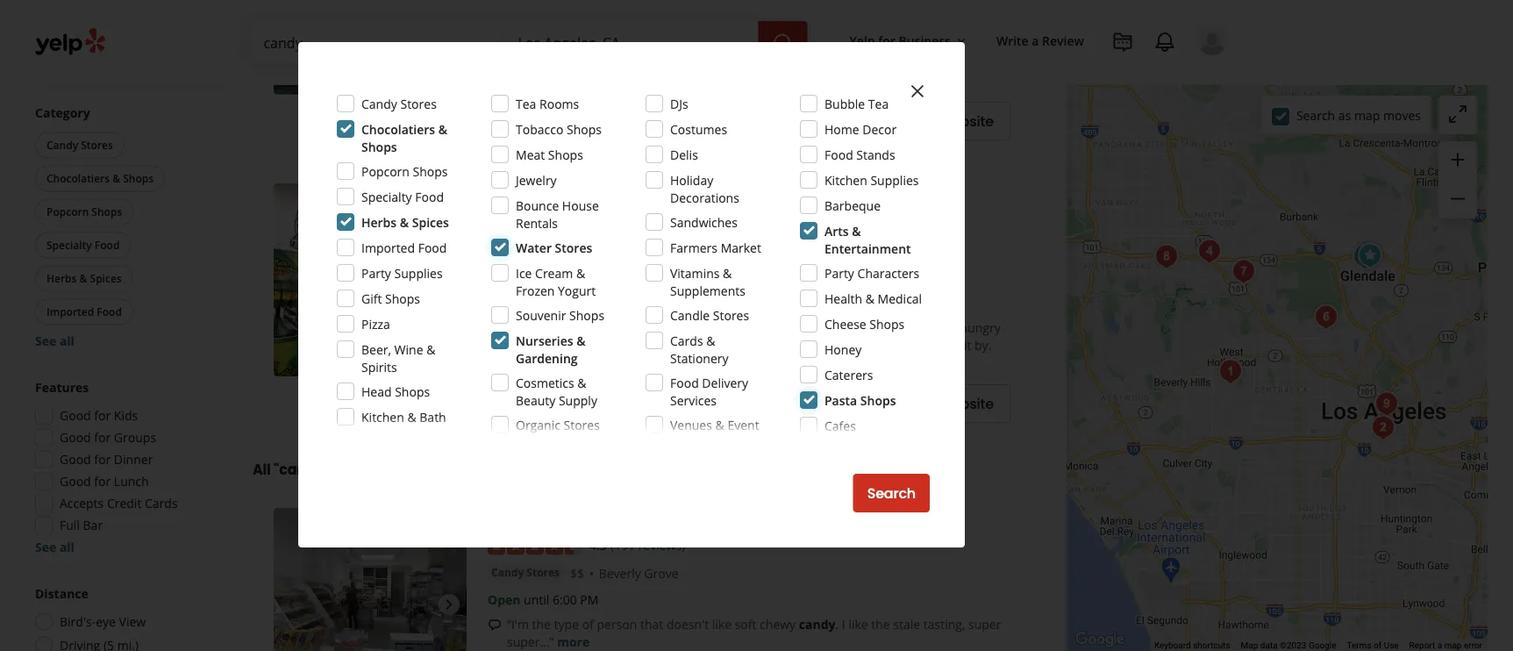 Task type: vqa. For each thing, say whether or not it's contained in the screenshot.
'You'
yes



Task type: describe. For each thing, give the bounding box(es) containing it.
2 candy stores link from the top
[[488, 564, 563, 581]]

notifications image
[[1155, 32, 1176, 53]]

see for features
[[35, 539, 56, 556]]

women-
[[505, 292, 554, 308]]

4.5 link for (191
[[590, 535, 607, 554]]

go
[[929, 319, 943, 335]]

see all for features
[[35, 539, 75, 556]]

zoom in image
[[1448, 149, 1469, 170]]

search for search
[[868, 484, 916, 503]]

visit.
[[585, 319, 610, 335]]

spices,
[[734, 54, 773, 71]]

16 checkmark v2 image for first view website link
[[561, 113, 575, 127]]

in left los
[[384, 459, 397, 479]]

view for second view website link from the top
[[902, 394, 935, 414]]

zoom out image
[[1448, 188, 1469, 209]]

16 checkmark v2 image
[[634, 113, 648, 127]]

16 women owned v2 image
[[488, 293, 502, 307]]

giving
[[721, 36, 754, 53]]

0 horizontal spatial of
[[582, 616, 594, 633]]

nurseries
[[516, 332, 574, 349]]

food up next image
[[418, 239, 447, 256]]

4.5 for (191 reviews)
[[590, 537, 607, 554]]

1 vertical spatial i
[[914, 336, 917, 353]]

moves
[[1384, 107, 1422, 124]]

for for kids
[[94, 407, 111, 424]]

chocolatiers & shops button
[[35, 165, 165, 192]]

4.5 star rating image for (191
[[488, 537, 583, 555]]

1 curbside from the top
[[652, 114, 697, 128]]

doesn't
[[667, 616, 709, 633]]

"flavor
[[507, 36, 546, 53]]

eye
[[96, 613, 116, 630]]

keyboard shortcuts button
[[1155, 639, 1231, 651]]

delivery inside food delivery services
[[702, 374, 749, 391]]

good for lunch
[[60, 473, 149, 490]]

bubble
[[825, 95, 865, 112]]

supplements
[[670, 282, 746, 299]]

2 vertical spatial delivery
[[505, 396, 547, 410]]

self
[[684, 36, 704, 53]]

seating
[[112, 13, 154, 30]]

see all button for category
[[35, 333, 75, 349]]

imported inside 'search' dialog
[[362, 239, 415, 256]]

pm for (191 reviews)
[[580, 591, 599, 608]]

herbs & spices inside 'search' dialog
[[362, 214, 449, 230]]

keyboard shortcuts
[[1155, 640, 1231, 651]]

candy stores for the candy stores button corresponding to first candy stores link from the top
[[491, 241, 560, 255]]

farmers market
[[670, 239, 762, 256]]

google
[[1309, 640, 1337, 651]]

report a map error
[[1410, 640, 1483, 651]]

by.
[[975, 336, 992, 353]]

tuesday's sweet shoppe image
[[1150, 239, 1185, 274]]

terms of use link
[[1347, 640, 1399, 651]]

we
[[922, 54, 939, 71]]

good for good for groups
[[60, 429, 91, 446]]

2 horizontal spatial candy
[[799, 616, 836, 633]]

we…"
[[507, 354, 539, 371]]

the inside . i like the stale tasting, super super..."
[[872, 616, 891, 633]]

owned for locally
[[639, 9, 678, 26]]

bath
[[420, 409, 446, 425]]

view website for second view website link from the top
[[902, 394, 994, 414]]

& inside the "venues & event spaces"
[[716, 416, 725, 433]]

16 speech v2 image for "i'm the type of person that doesn't like soft chewy
[[488, 618, 502, 632]]

6:00 for (191 reviews)
[[553, 591, 577, 608]]

kitchen for kitchen & bath
[[362, 409, 404, 425]]

2 curbside from the top
[[652, 396, 697, 410]]

6:00 for (239 reviews)
[[553, 267, 577, 284]]

candy stores for the candy stores button associated with first candy stores link from the bottom
[[491, 565, 560, 580]]

16 locally owned v2 image
[[579, 11, 593, 25]]

"i'm the type of person that doesn't like soft chewy candy
[[507, 616, 836, 633]]

pizza
[[362, 315, 390, 332]]

good for good for kids
[[60, 407, 91, 424]]

cream
[[535, 265, 573, 281]]

takeout for first view website link 16 checkmark v2 icon
[[579, 114, 620, 128]]

imported inside button
[[47, 305, 94, 319]]

16 checkmark v2 image left tobacco
[[488, 113, 502, 127]]

hungry
[[961, 319, 1001, 335]]

they
[[527, 336, 555, 353]]

services
[[670, 392, 717, 409]]

view for first view website link
[[902, 112, 935, 131]]

lol.
[[507, 336, 524, 353]]

slideshow element for "i'm the type of person that doesn't like soft chewy
[[274, 508, 467, 651]]

popcorn shops inside button
[[47, 204, 122, 219]]

food up party supplies
[[415, 188, 444, 205]]

beverly
[[599, 565, 641, 581]]

imported food button
[[35, 299, 133, 325]]

bounce house rentals
[[516, 197, 599, 231]]

for for groups
[[94, 429, 111, 446]]

0 horizontal spatial the
[[532, 616, 551, 633]]

outdoor seating
[[60, 13, 154, 30]]

chamoy
[[827, 54, 872, 71]]

more for bottom more link
[[557, 634, 590, 650]]

16 minority owned v2 image
[[682, 293, 696, 307]]

tuesday's sweet shoppe image
[[1309, 300, 1344, 335]]

group containing features
[[30, 379, 218, 556]]

and for taffy
[[697, 336, 719, 353]]

search for search as map moves
[[1297, 107, 1336, 124]]

0 vertical spatial candy stores button
[[35, 132, 124, 158]]

spirits
[[362, 358, 397, 375]]

until for (239
[[524, 267, 550, 284]]

decor
[[863, 121, 897, 137]]

2 pickup from the top
[[700, 396, 733, 410]]

specialty inside button
[[47, 238, 92, 252]]

map for moves
[[1355, 107, 1381, 124]]

map for error
[[1445, 640, 1462, 651]]

1 vertical spatial and
[[682, 319, 703, 335]]

owned for women-
[[554, 292, 593, 308]]

16 checkmark v2 image for second view website link from the top
[[561, 396, 575, 410]]

jack's candy image
[[1366, 410, 1402, 445]]

"i'm
[[507, 616, 529, 633]]

previous image for (191 reviews)
[[281, 594, 302, 615]]

yogurt
[[558, 282, 596, 299]]

cafes
[[825, 417, 856, 434]]

rentals
[[516, 215, 558, 231]]

16 boutique v2 image
[[488, 11, 502, 25]]

vitamins & supplements
[[670, 265, 746, 299]]

popcorn shops inside 'search' dialog
[[362, 163, 448, 179]]

what
[[891, 54, 919, 71]]

dinner
[[114, 451, 153, 468]]

grove
[[644, 565, 679, 581]]

results
[[333, 459, 381, 479]]

map region
[[861, 22, 1514, 651]]

arts & entertainment
[[825, 222, 911, 257]]

whether
[[507, 54, 557, 71]]

.
[[836, 616, 839, 633]]

home decor
[[825, 121, 897, 137]]

search button
[[854, 474, 930, 513]]

allowed
[[92, 35, 137, 52]]

reviews) for (191 reviews)
[[639, 537, 686, 554]]

tobacco
[[516, 121, 564, 137]]

meat
[[516, 146, 545, 163]]

& inside cosmetics & beauty supply
[[578, 374, 587, 391]]

group containing category
[[32, 104, 218, 350]]

party supplies
[[362, 265, 443, 281]]

specialty inside 'search' dialog
[[362, 188, 412, 205]]

organic
[[516, 416, 561, 433]]

16 chevron down v2 image
[[955, 34, 969, 48]]

more for the top more link
[[543, 354, 575, 371]]

1 horizontal spatial candy
[[757, 36, 791, 53]]

my
[[824, 336, 841, 353]]

in right go
[[947, 319, 957, 335]]

food down home
[[825, 146, 854, 163]]

full bar
[[60, 517, 103, 534]]

venues & event spaces
[[670, 416, 760, 451]]

for for business
[[879, 32, 896, 49]]

supplies for party supplies
[[395, 265, 443, 281]]

shops inside chocolatiers & shops
[[362, 138, 397, 155]]

favorite
[[844, 336, 888, 353]]

4.5 for (239 reviews)
[[590, 212, 607, 229]]

souvenir shops
[[516, 307, 605, 323]]

super
[[969, 616, 1002, 633]]

locally owned & operated
[[597, 9, 746, 26]]

candy inside 'search' dialog
[[362, 95, 397, 112]]

prides
[[634, 36, 670, 53]]

chocolatiers & shops inside button
[[47, 171, 154, 186]]

view website for first view website link
[[902, 112, 994, 131]]

food inside button
[[97, 305, 122, 319]]

1 view website link from the top
[[885, 102, 1011, 140]]

passed
[[921, 336, 961, 353]]

salt
[[722, 336, 743, 353]]

the inside "flavor factory candy prides it self in giving candy the perfect extra blend of flavor. whether that means mixing candy with spices, chili and chamoy or what we like to call "our…"
[[794, 36, 813, 53]]

sandwiches
[[670, 214, 738, 230]]

previous image for (239 reviews)
[[281, 269, 302, 291]]

spices inside 'search' dialog
[[412, 214, 449, 230]]

candy warehouse link
[[488, 183, 646, 208]]

herbs inside 'search' dialog
[[362, 214, 397, 230]]

& inside "button"
[[79, 271, 87, 286]]

1 vertical spatial candy
[[670, 54, 704, 71]]

california
[[490, 459, 560, 479]]

entertainment
[[825, 240, 911, 257]]

cheese shops
[[825, 315, 905, 332]]

barbeque
[[825, 197, 881, 214]]

minority-owned & operated
[[700, 292, 858, 308]]

good for groups
[[60, 429, 156, 446]]

dogs allowed
[[60, 35, 137, 52]]

owned for minority-
[[752, 292, 791, 308]]

chili
[[776, 54, 798, 71]]

map data ©2023 google
[[1241, 640, 1337, 651]]

chocolatiers inside 'search' dialog
[[362, 121, 435, 137]]

2 vertical spatial of
[[1374, 640, 1382, 651]]

extra
[[860, 36, 890, 53]]

to inside "fun place to visit. you walk in and your just overwhelmed. luckily i didn't go in hungry lol. they have banana lady taffy and salt water taffy.... my favorite but i passed it by. we…"
[[570, 319, 581, 335]]

for for dinner
[[94, 451, 111, 468]]

yelp for business
[[850, 32, 951, 49]]

beauty
[[516, 392, 556, 409]]

outdoor
[[60, 13, 109, 30]]

sockerbit image inside map "region"
[[1214, 354, 1249, 389]]

open until 6:00 pm for (239 reviews)
[[488, 267, 599, 284]]

for for lunch
[[94, 473, 111, 490]]

(239 reviews) link
[[611, 211, 686, 230]]



Task type: locate. For each thing, give the bounding box(es) containing it.
curbside
[[652, 114, 697, 128], [652, 396, 697, 410]]

party up health
[[825, 265, 855, 281]]

pickup up the "venues & event spaces"
[[700, 396, 733, 410]]

kitchen supplies
[[825, 172, 919, 188]]

and for chili
[[802, 54, 824, 71]]

terms
[[1347, 640, 1372, 651]]

error
[[1465, 640, 1483, 651]]

1 horizontal spatial owned
[[639, 9, 678, 26]]

kitchen
[[825, 172, 868, 188], [362, 409, 404, 425]]

& inside beer, wine & spirits
[[427, 341, 436, 358]]

view right the pasta shops
[[902, 394, 935, 414]]

16 speech v2 image
[[488, 39, 502, 53]]

like left soft
[[712, 616, 732, 633]]

kitchen & bath
[[362, 409, 446, 425]]

candy stores for topmost the candy stores button
[[47, 138, 113, 152]]

0 vertical spatial search
[[1297, 107, 1336, 124]]

1 horizontal spatial to
[[965, 54, 976, 71]]

chocolatiers & shops inside 'search' dialog
[[362, 121, 448, 155]]

view down close image
[[902, 112, 935, 131]]

operated for locally owned & operated
[[693, 9, 746, 26]]

2 vertical spatial view
[[119, 613, 146, 630]]

cards inside cards & stationery
[[670, 332, 703, 349]]

curbside down djs
[[652, 114, 697, 128]]

view website link down close image
[[885, 102, 1011, 140]]

super..."
[[507, 634, 554, 650]]

distance
[[35, 585, 88, 602]]

herbs inside "button"
[[47, 271, 77, 286]]

good
[[60, 407, 91, 424], [60, 429, 91, 446], [60, 451, 91, 468], [60, 473, 91, 490]]

minority-
[[700, 292, 752, 308]]

specialty food up party supplies
[[362, 188, 444, 205]]

2 horizontal spatial operated
[[806, 292, 858, 308]]

search inside button
[[868, 484, 916, 503]]

good for good for lunch
[[60, 473, 91, 490]]

all
[[253, 459, 271, 479]]

1 vertical spatial view website
[[902, 394, 994, 414]]

0 horizontal spatial a
[[1032, 32, 1039, 49]]

2 previous image from the top
[[281, 594, 302, 615]]

2 4.5 from the top
[[590, 537, 607, 554]]

16 checkmark v2 image
[[488, 113, 502, 127], [561, 113, 575, 127], [561, 396, 575, 410]]

takeout up organic stores at bottom
[[579, 396, 620, 410]]

website down call
[[938, 112, 994, 131]]

2 reviews) from the top
[[639, 537, 686, 554]]

1 previous image from the top
[[281, 269, 302, 291]]

chocolatiers
[[362, 121, 435, 137], [47, 171, 110, 186]]

1 vertical spatial specialty food
[[47, 238, 120, 252]]

1 vertical spatial open
[[488, 591, 521, 608]]

4.5 left (191
[[590, 537, 607, 554]]

0 vertical spatial a
[[1032, 32, 1039, 49]]

use
[[1385, 640, 1399, 651]]

candy inside group
[[47, 138, 78, 152]]

0 horizontal spatial that
[[560, 54, 583, 71]]

but
[[891, 336, 911, 353]]

1 see all button from the top
[[35, 333, 75, 349]]

herbs & spices inside "button"
[[47, 271, 122, 286]]

curbside up venues
[[652, 396, 697, 410]]

venues
[[670, 416, 713, 433]]

delivery
[[505, 114, 547, 128], [702, 374, 749, 391], [505, 396, 547, 410]]

0 vertical spatial herbs
[[362, 214, 397, 230]]

1 see from the top
[[35, 333, 56, 349]]

pm for (239 reviews)
[[580, 267, 599, 284]]

& inside button
[[113, 171, 120, 186]]

candy stores button
[[35, 132, 124, 158], [488, 239, 563, 257], [488, 564, 563, 581]]

pm
[[580, 267, 599, 284], [580, 591, 599, 608]]

2 see all button from the top
[[35, 539, 75, 556]]

and right chili on the top
[[802, 54, 824, 71]]

0 vertical spatial 16 speech v2 image
[[488, 321, 502, 335]]

imported food inside 'search' dialog
[[362, 239, 447, 256]]

1 vertical spatial see all
[[35, 539, 75, 556]]

16 checkmark v2 image up organic stores at bottom
[[561, 396, 575, 410]]

0 vertical spatial supplies
[[871, 172, 919, 188]]

herbs
[[362, 214, 397, 230], [47, 271, 77, 286]]

1 vertical spatial cards
[[145, 495, 178, 512]]

4.5 link for (239
[[590, 211, 607, 230]]

more down have
[[543, 354, 575, 371]]

until up women-
[[524, 267, 550, 284]]

view website
[[902, 112, 994, 131], [902, 394, 994, 414]]

all down full
[[60, 539, 75, 556]]

1 vertical spatial slideshow element
[[274, 183, 467, 377]]

good up accepts
[[60, 473, 91, 490]]

0 horizontal spatial popcorn shops
[[47, 204, 122, 219]]

that inside "flavor factory candy prides it self in giving candy the perfect extra blend of flavor. whether that means mixing candy with spices, chili and chamoy or what we like to call "our…"
[[560, 54, 583, 71]]

1 vertical spatial that
[[641, 616, 664, 633]]

1 vertical spatial 6:00
[[553, 591, 577, 608]]

0 vertical spatial more link
[[543, 354, 575, 371]]

1 horizontal spatial supplies
[[871, 172, 919, 188]]

imported food inside imported food button
[[47, 305, 122, 319]]

owned up prides at the left of page
[[639, 9, 678, 26]]

see all button for features
[[35, 539, 75, 556]]

a right 'report'
[[1438, 640, 1443, 651]]

report a map error link
[[1410, 640, 1483, 651]]

chewy
[[760, 616, 796, 633]]

1 vertical spatial imported food
[[47, 305, 122, 319]]

keyboard
[[1155, 640, 1191, 651]]

slideshow element for "flavor factory candy prides it self in giving candy the perfect extra blend of flavor. whether that means mixing candy with spices, chili and chamoy or what we like to call "our…"
[[274, 0, 467, 94]]

costumes
[[670, 121, 728, 137]]

open for (239 reviews)
[[488, 267, 521, 284]]

specialty food inside button
[[47, 238, 120, 252]]

food down herbs & spices "button"
[[97, 305, 122, 319]]

popcorn inside 'search' dialog
[[362, 163, 410, 179]]

4.5 star rating image up $$
[[488, 537, 583, 555]]

delivery up organic
[[505, 396, 547, 410]]

type
[[554, 616, 579, 633]]

0 vertical spatial open
[[488, 267, 521, 284]]

more down type at the left bottom of page
[[557, 634, 590, 650]]

head
[[362, 383, 392, 400]]

toothsome chocolate emporium and savory feast kitchen image
[[1227, 254, 1262, 289]]

1 vertical spatial pickup
[[700, 396, 733, 410]]

map left error
[[1445, 640, 1462, 651]]

i right but
[[914, 336, 917, 353]]

candy down the self
[[670, 54, 704, 71]]

0 horizontal spatial chocolatiers & shops
[[47, 171, 154, 186]]

close image
[[907, 81, 928, 102]]

2 4.5 link from the top
[[590, 535, 607, 554]]

1 vertical spatial supplies
[[395, 265, 443, 281]]

herbs & spices down specialty food button
[[47, 271, 122, 286]]

open for (191 reviews)
[[488, 591, 521, 608]]

slideshow element
[[274, 0, 467, 94], [274, 183, 467, 377], [274, 508, 467, 651]]

open up "i'm
[[488, 591, 521, 608]]

open up 16 women owned v2 image
[[488, 267, 521, 284]]

all
[[60, 333, 75, 349], [60, 539, 75, 556]]

for
[[879, 32, 896, 49], [94, 407, 111, 424], [94, 429, 111, 446], [94, 451, 111, 468], [94, 473, 111, 490]]

like inside . i like the stale tasting, super super..."
[[849, 616, 869, 633]]

candy up chili on the top
[[757, 36, 791, 53]]

1 vertical spatial all
[[60, 539, 75, 556]]

view inside option group
[[119, 613, 146, 630]]

0 horizontal spatial party
[[362, 265, 391, 281]]

see all down imported food button
[[35, 333, 75, 349]]

1 vertical spatial sockerbit image
[[274, 508, 467, 651]]

taffy....
[[782, 336, 820, 353]]

lady
[[642, 336, 665, 353]]

reviews) for (239 reviews)
[[639, 212, 686, 229]]

. i like the stale tasting, super super..."
[[507, 616, 1002, 650]]

and inside "flavor factory candy prides it self in giving candy the perfect extra blend of flavor. whether that means mixing candy with spices, chili and chamoy or what we like to call "our…"
[[802, 54, 824, 71]]

1 good from the top
[[60, 407, 91, 424]]

specialty up party supplies
[[362, 188, 412, 205]]

see up 'distance' at the bottom left of the page
[[35, 539, 56, 556]]

imported food up party supplies
[[362, 239, 447, 256]]

cards up stationery
[[670, 332, 703, 349]]

& inside nurseries & gardening
[[577, 332, 586, 349]]

women-owned & operated
[[505, 292, 661, 308]]

läderach chocolatiers suisse image
[[1348, 239, 1383, 274]]

medical
[[878, 290, 922, 307]]

16 checkmark v2 image down rooms
[[561, 113, 575, 127]]

(191
[[611, 537, 635, 554]]

category
[[35, 104, 90, 121]]

food inside button
[[95, 238, 120, 252]]

1 16 speech v2 image from the top
[[488, 321, 502, 335]]

0 vertical spatial curbside pickup
[[652, 114, 733, 128]]

expand map image
[[1448, 103, 1469, 125]]

4 good from the top
[[60, 473, 91, 490]]

supplies for kitchen supplies
[[871, 172, 919, 188]]

takeout left 16 checkmark v2 image
[[579, 114, 620, 128]]

candy stores link left $$
[[488, 564, 563, 581]]

& inside the arts & entertainment
[[852, 222, 861, 239]]

candy stores button down category
[[35, 132, 124, 158]]

accepts credit cards
[[60, 495, 178, 512]]

view website down close image
[[902, 112, 994, 131]]

that down factory on the left
[[560, 54, 583, 71]]

all for category
[[60, 333, 75, 349]]

candy stores button up "ice"
[[488, 239, 563, 257]]

map right as
[[1355, 107, 1381, 124]]

1 candy stores link from the top
[[488, 239, 563, 257]]

fugetsu do image
[[1370, 387, 1405, 422]]

i inside . i like the stale tasting, super super..."
[[842, 616, 846, 633]]

mixing
[[628, 54, 666, 71]]

2 until from the top
[[524, 591, 550, 608]]

to inside "flavor factory candy prides it self in giving candy the perfect extra blend of flavor. whether that means mixing candy with spices, chili and chamoy or what we like to call "our…"
[[965, 54, 976, 71]]

more
[[543, 354, 575, 371], [557, 634, 590, 650]]

1 pickup from the top
[[700, 114, 733, 128]]

1 horizontal spatial herbs
[[362, 214, 397, 230]]

0 vertical spatial pickup
[[700, 114, 733, 128]]

0 vertical spatial pm
[[580, 267, 599, 284]]

american
[[825, 443, 879, 459]]

for inside button
[[879, 32, 896, 49]]

& inside chocolatiers & shops
[[439, 121, 448, 137]]

locally
[[597, 9, 636, 26]]

2 vertical spatial slideshow element
[[274, 508, 467, 651]]

1 vertical spatial 4.5
[[590, 537, 607, 554]]

party characters
[[825, 265, 920, 281]]

1 slideshow element from the top
[[274, 0, 467, 94]]

cards inside group
[[145, 495, 178, 512]]

2 party from the left
[[825, 265, 855, 281]]

beverly grove
[[599, 565, 679, 581]]

next image
[[439, 594, 460, 615]]

previous image
[[281, 269, 302, 291], [281, 594, 302, 615]]

2 vertical spatial candy
[[799, 616, 836, 633]]

"flavor factory candy prides it self in giving candy the perfect extra blend of flavor. whether that means mixing candy with spices, chili and chamoy or what we like to call "our…"
[[507, 36, 999, 88]]

and down your
[[697, 336, 719, 353]]

party for party supplies
[[362, 265, 391, 281]]

1 reviews) from the top
[[639, 212, 686, 229]]

map
[[1241, 640, 1259, 651]]

1 vertical spatial popcorn shops
[[47, 204, 122, 219]]

0 horizontal spatial owned
[[554, 292, 593, 308]]

1 horizontal spatial operated
[[693, 9, 746, 26]]

0 horizontal spatial operated
[[608, 292, 661, 308]]

0 horizontal spatial cards
[[145, 495, 178, 512]]

curbside pickup up venues
[[652, 396, 733, 410]]

takeout for 16 checkmark v2 icon related to second view website link from the top
[[579, 396, 620, 410]]

candy warehouse image
[[274, 183, 467, 377]]

search left as
[[1297, 107, 1336, 124]]

0 vertical spatial all
[[60, 333, 75, 349]]

for up or
[[879, 32, 896, 49]]

0 vertical spatial curbside
[[652, 114, 697, 128]]

0 horizontal spatial spices
[[90, 271, 122, 286]]

candy stores inside group
[[47, 138, 113, 152]]

it inside "flavor factory candy prides it self in giving candy the perfect extra blend of flavor. whether that means mixing candy with spices, chili and chamoy or what we like to call "our…"
[[673, 36, 680, 53]]

imported up party supplies
[[362, 239, 415, 256]]

1 curbside pickup from the top
[[652, 114, 733, 128]]

4.5 left (239 on the top left of the page
[[590, 212, 607, 229]]

1 4.5 from the top
[[590, 212, 607, 229]]

4.5 link left (191
[[590, 535, 607, 554]]

pickup down with
[[700, 114, 733, 128]]

cocoa & candy image
[[1193, 234, 1228, 269]]

candy stores button for first candy stores link from the bottom
[[488, 564, 563, 581]]

see all button down imported food button
[[35, 333, 75, 349]]

candy inside "flavor factory candy prides it self in giving candy the perfect extra blend of flavor. whether that means mixing candy with spices, chili and chamoy or what we like to call "our…"
[[595, 36, 631, 53]]

0 vertical spatial popcorn
[[362, 163, 410, 179]]

yelp for business button
[[843, 25, 976, 56]]

tea up decor
[[869, 95, 889, 112]]

2 16 speech v2 image from the top
[[488, 618, 502, 632]]

the
[[794, 36, 813, 53], [532, 616, 551, 633], [872, 616, 891, 633]]

4.5 star rating image
[[488, 213, 583, 231], [488, 537, 583, 555]]

party up the gift
[[362, 265, 391, 281]]

&
[[681, 9, 690, 26], [439, 121, 448, 137], [113, 171, 120, 186], [400, 214, 409, 230], [852, 222, 861, 239], [576, 265, 585, 281], [723, 265, 732, 281], [79, 271, 87, 286], [866, 290, 875, 307], [596, 292, 605, 308], [794, 292, 803, 308], [577, 332, 586, 349], [707, 332, 716, 349], [427, 341, 436, 358], [578, 374, 587, 391], [408, 409, 417, 425], [716, 416, 725, 433]]

map
[[1355, 107, 1381, 124], [1445, 640, 1462, 651]]

imported food down herbs & spices "button"
[[47, 305, 122, 319]]

in up taffy
[[668, 319, 678, 335]]

0 vertical spatial cards
[[670, 332, 703, 349]]

the right search icon
[[794, 36, 813, 53]]

i left didn't
[[887, 319, 890, 335]]

2 horizontal spatial like
[[942, 54, 961, 71]]

search down (traditional)
[[868, 484, 916, 503]]

or
[[875, 54, 888, 71]]

0 vertical spatial popcorn shops
[[362, 163, 448, 179]]

good up good for lunch
[[60, 451, 91, 468]]

see all for category
[[35, 333, 75, 349]]

good down features
[[60, 407, 91, 424]]

0 horizontal spatial imported food
[[47, 305, 122, 319]]

1 horizontal spatial imported
[[362, 239, 415, 256]]

it left the self
[[673, 36, 680, 53]]

2 open from the top
[[488, 591, 521, 608]]

until up "i'm
[[524, 591, 550, 608]]

pm up women-owned & operated
[[580, 267, 599, 284]]

american (traditional)
[[825, 443, 894, 477]]

1 vertical spatial takeout
[[579, 114, 620, 128]]

0 horizontal spatial it
[[673, 36, 680, 53]]

0 vertical spatial i
[[887, 319, 890, 335]]

1 vertical spatial delivery
[[702, 374, 749, 391]]

2 good from the top
[[60, 429, 91, 446]]

2 horizontal spatial of
[[1374, 640, 1382, 651]]

and up taffy
[[682, 319, 703, 335]]

shortcuts
[[1194, 640, 1231, 651]]

for down good for kids
[[94, 429, 111, 446]]

3 slideshow element from the top
[[274, 508, 467, 651]]

2 website from the top
[[938, 394, 994, 414]]

2 see all from the top
[[35, 539, 75, 556]]

shops
[[567, 121, 602, 137], [362, 138, 397, 155], [548, 146, 583, 163], [413, 163, 448, 179], [123, 171, 154, 186], [92, 204, 122, 219], [385, 290, 420, 307], [570, 307, 605, 323], [870, 315, 905, 332], [395, 383, 430, 400], [861, 392, 896, 409]]

and
[[802, 54, 824, 71], [682, 319, 703, 335], [697, 336, 719, 353]]

0 horizontal spatial supplies
[[395, 265, 443, 281]]

1 horizontal spatial the
[[794, 36, 813, 53]]

2 6:00 from the top
[[553, 591, 577, 608]]

groups
[[114, 429, 156, 446]]

view right eye
[[119, 613, 146, 630]]

2 tea from the left
[[869, 95, 889, 112]]

0 vertical spatial reviews)
[[639, 212, 686, 229]]

frozen
[[516, 282, 555, 299]]

accepts
[[60, 495, 104, 512]]

projects image
[[1113, 32, 1134, 53]]

candy stores link up "ice"
[[488, 239, 563, 257]]

0 horizontal spatial map
[[1355, 107, 1381, 124]]

website down by.
[[938, 394, 994, 414]]

search dialog
[[0, 0, 1514, 651]]

option group
[[30, 585, 218, 651]]

website
[[938, 112, 994, 131], [938, 394, 994, 414]]

google image
[[1072, 628, 1129, 651]]

imported down herbs & spices "button"
[[47, 305, 94, 319]]

1 pm from the top
[[580, 267, 599, 284]]

0 vertical spatial herbs & spices
[[362, 214, 449, 230]]

food inside food delivery services
[[670, 374, 699, 391]]

1 vertical spatial reviews)
[[639, 537, 686, 554]]

0 vertical spatial slideshow element
[[274, 0, 467, 94]]

2 4.5 star rating image from the top
[[488, 537, 583, 555]]

0 horizontal spatial specialty
[[47, 238, 92, 252]]

0 vertical spatial 4.5
[[590, 212, 607, 229]]

1 all from the top
[[60, 333, 75, 349]]

1 until from the top
[[524, 267, 550, 284]]

2 curbside pickup from the top
[[652, 396, 733, 410]]

that right person
[[641, 616, 664, 633]]

of right type at the left bottom of page
[[582, 616, 594, 633]]

0 vertical spatial to
[[965, 54, 976, 71]]

business
[[899, 32, 951, 49]]

candy stores button left $$
[[488, 564, 563, 581]]

1 vertical spatial view
[[902, 394, 935, 414]]

water
[[516, 239, 552, 256]]

kitchen for kitchen supplies
[[825, 172, 868, 188]]

popcorn inside button
[[47, 204, 89, 219]]

1 party from the left
[[362, 265, 391, 281]]

2 view website from the top
[[902, 394, 994, 414]]

info icon image
[[751, 10, 765, 24], [751, 10, 765, 24], [864, 292, 878, 306], [864, 292, 878, 306]]

like inside "flavor factory candy prides it self in giving candy the perfect extra blend of flavor. whether that means mixing candy with spices, chili and chamoy or what we like to call "our…"
[[942, 54, 961, 71]]

until for (191
[[524, 591, 550, 608]]

i right .
[[842, 616, 846, 633]]

1 horizontal spatial of
[[929, 36, 940, 53]]

cheese
[[825, 315, 867, 332]]

sockerbit image
[[1214, 354, 1249, 389], [274, 508, 467, 651]]

warehouse
[[547, 183, 646, 208]]

nurseries & gardening
[[516, 332, 586, 366]]

water stores
[[516, 239, 593, 256]]

1 view website from the top
[[902, 112, 994, 131]]

it inside "fun place to visit. you walk in and your just overwhelmed. luckily i didn't go in hungry lol. they have banana lady taffy and salt water taffy.... my favorite but i passed it by. we…"
[[964, 336, 972, 353]]

1 4.5 star rating image from the top
[[488, 213, 583, 231]]

candle stores
[[670, 307, 750, 323]]

ice
[[516, 265, 532, 281]]

view website down 'passed'
[[902, 394, 994, 414]]

spices up party supplies
[[412, 214, 449, 230]]

more link down type at the left bottom of page
[[557, 634, 590, 650]]

candy stores inside 'search' dialog
[[362, 95, 437, 112]]

2 view website link from the top
[[885, 384, 1011, 423]]

see for category
[[35, 333, 56, 349]]

cosmetics
[[516, 374, 575, 391]]

1 horizontal spatial i
[[887, 319, 890, 335]]

2 open until 6:00 pm from the top
[[488, 591, 599, 608]]

user actions element
[[836, 22, 1253, 130]]

1 vertical spatial to
[[570, 319, 581, 335]]

& inside cards & stationery
[[707, 332, 716, 349]]

0 vertical spatial takeout
[[99, 57, 145, 74]]

group
[[32, 104, 218, 350], [1439, 141, 1478, 219], [30, 379, 218, 556]]

in
[[707, 36, 717, 53], [668, 319, 678, 335], [947, 319, 957, 335], [384, 459, 397, 479]]

takeout down the allowed
[[99, 57, 145, 74]]

all for features
[[60, 539, 75, 556]]

1 horizontal spatial it
[[964, 336, 972, 353]]

wine
[[395, 341, 423, 358]]

a right write
[[1032, 32, 1039, 49]]

it left by.
[[964, 336, 972, 353]]

of inside "flavor factory candy prides it self in giving candy the perfect extra blend of flavor. whether that means mixing candy with spices, chili and chamoy or what we like to call "our…"
[[929, 36, 940, 53]]

jewelry
[[516, 172, 557, 188]]

6:00 up type at the left bottom of page
[[553, 591, 577, 608]]

operated for minority-owned & operated
[[806, 292, 858, 308]]

2 see from the top
[[35, 539, 56, 556]]

next image
[[439, 269, 460, 291]]

4.5 link
[[590, 211, 607, 230], [590, 535, 607, 554]]

a for report
[[1438, 640, 1443, 651]]

reviews) right (239 on the top left of the page
[[639, 212, 686, 229]]

specialty food inside 'search' dialog
[[362, 188, 444, 205]]

stale
[[894, 616, 921, 633]]

1 vertical spatial imported
[[47, 305, 94, 319]]

a for write
[[1032, 32, 1039, 49]]

0 vertical spatial specialty food
[[362, 188, 444, 205]]

chocolatiers & shops
[[362, 121, 448, 155], [47, 171, 154, 186]]

1 horizontal spatial search
[[1297, 107, 1336, 124]]

herbs & spices up party supplies
[[362, 214, 449, 230]]

None search field
[[250, 21, 811, 63]]

as
[[1339, 107, 1352, 124]]

open until 6:00 pm for (191 reviews)
[[488, 591, 599, 608]]

1 horizontal spatial like
[[849, 616, 869, 633]]

open until 6:00 pm up type at the left bottom of page
[[488, 591, 599, 608]]

& inside vitamins & supplements
[[723, 265, 732, 281]]

party for party characters
[[825, 265, 855, 281]]

option group containing distance
[[30, 585, 218, 651]]

flavor factory candy image
[[1353, 238, 1388, 273], [1353, 238, 1388, 273]]

see all button down full
[[35, 539, 75, 556]]

1 horizontal spatial a
[[1438, 640, 1443, 651]]

open until 6:00 pm
[[488, 267, 599, 284], [488, 591, 599, 608]]

0 vertical spatial chocolatiers
[[362, 121, 435, 137]]

operated up cheese
[[806, 292, 858, 308]]

of up we
[[929, 36, 940, 53]]

spices inside "button"
[[90, 271, 122, 286]]

0 horizontal spatial like
[[712, 616, 732, 633]]

1 open from the top
[[488, 267, 521, 284]]

chocolatiers inside button
[[47, 171, 110, 186]]

4.5 star rating image up water on the left of page
[[488, 213, 583, 231]]

good for good for dinner
[[60, 451, 91, 468]]

3 good from the top
[[60, 451, 91, 468]]

0 horizontal spatial imported
[[47, 305, 94, 319]]

"fun place to visit. you walk in and your just overwhelmed. luckily i didn't go in hungry lol. they have banana lady taffy and salt water taffy.... my favorite but i passed it by. we…"
[[507, 319, 1001, 371]]

operated for women-owned & operated
[[608, 292, 661, 308]]

2 horizontal spatial i
[[914, 336, 917, 353]]

0 vertical spatial that
[[560, 54, 583, 71]]

1 horizontal spatial specialty
[[362, 188, 412, 205]]

food down popcorn shops button
[[95, 238, 120, 252]]

1 horizontal spatial popcorn shops
[[362, 163, 448, 179]]

view website link down 'passed'
[[885, 384, 1011, 423]]

in inside "flavor factory candy prides it self in giving candy the perfect extra blend of flavor. whether that means mixing candy with spices, chili and chamoy or what we like to call "our…"
[[707, 36, 717, 53]]

"our…"
[[507, 72, 546, 88]]

0 vertical spatial kitchen
[[825, 172, 868, 188]]

1 vertical spatial previous image
[[281, 594, 302, 615]]

all "candy" results in los angeles, california
[[253, 459, 560, 479]]

owned down cream
[[554, 292, 593, 308]]

2 pm from the top
[[580, 591, 599, 608]]

1 4.5 link from the top
[[590, 211, 607, 230]]

0 vertical spatial delivery
[[505, 114, 547, 128]]

reviews)
[[639, 212, 686, 229], [639, 537, 686, 554]]

1 open until 6:00 pm from the top
[[488, 267, 599, 284]]

1 horizontal spatial chocolatiers
[[362, 121, 435, 137]]

honey
[[825, 341, 862, 358]]

1 vertical spatial candy stores button
[[488, 239, 563, 257]]

search image
[[773, 33, 794, 54]]

16 speech v2 image
[[488, 321, 502, 335], [488, 618, 502, 632]]

1 horizontal spatial kitchen
[[825, 172, 868, 188]]

spices up imported food button
[[90, 271, 122, 286]]

gardening
[[516, 350, 578, 366]]

0 vertical spatial specialty
[[362, 188, 412, 205]]

more link down have
[[543, 354, 575, 371]]

1 6:00 from the top
[[553, 267, 577, 284]]

candy stores link
[[488, 239, 563, 257], [488, 564, 563, 581]]

1 tea from the left
[[516, 95, 537, 112]]

$$
[[570, 565, 585, 581]]

1 vertical spatial 4.5 link
[[590, 535, 607, 554]]

1 website from the top
[[938, 112, 994, 131]]

1 see all from the top
[[35, 333, 75, 349]]

4.5 star rating image for (239
[[488, 213, 583, 231]]

0 horizontal spatial to
[[570, 319, 581, 335]]

1 vertical spatial open until 6:00 pm
[[488, 591, 599, 608]]

& inside ice cream & frozen yogurt
[[576, 265, 585, 281]]

just
[[736, 319, 757, 335]]

to left call
[[965, 54, 976, 71]]

see
[[35, 333, 56, 349], [35, 539, 56, 556]]

credit
[[107, 495, 142, 512]]

1 vertical spatial specialty
[[47, 238, 92, 252]]

1 vertical spatial more link
[[557, 634, 590, 650]]

see all down full
[[35, 539, 75, 556]]

2 slideshow element from the top
[[274, 183, 467, 377]]

2 all from the top
[[60, 539, 75, 556]]

candy stores button for first candy stores link from the top
[[488, 239, 563, 257]]

16 speech v2 image for "fun place to visit. you walk in and your just overwhelmed. luckily i didn't go in hungry lol. they have banana lady taffy and salt water taffy.... my favorite but i passed it by. we…"
[[488, 321, 502, 335]]



